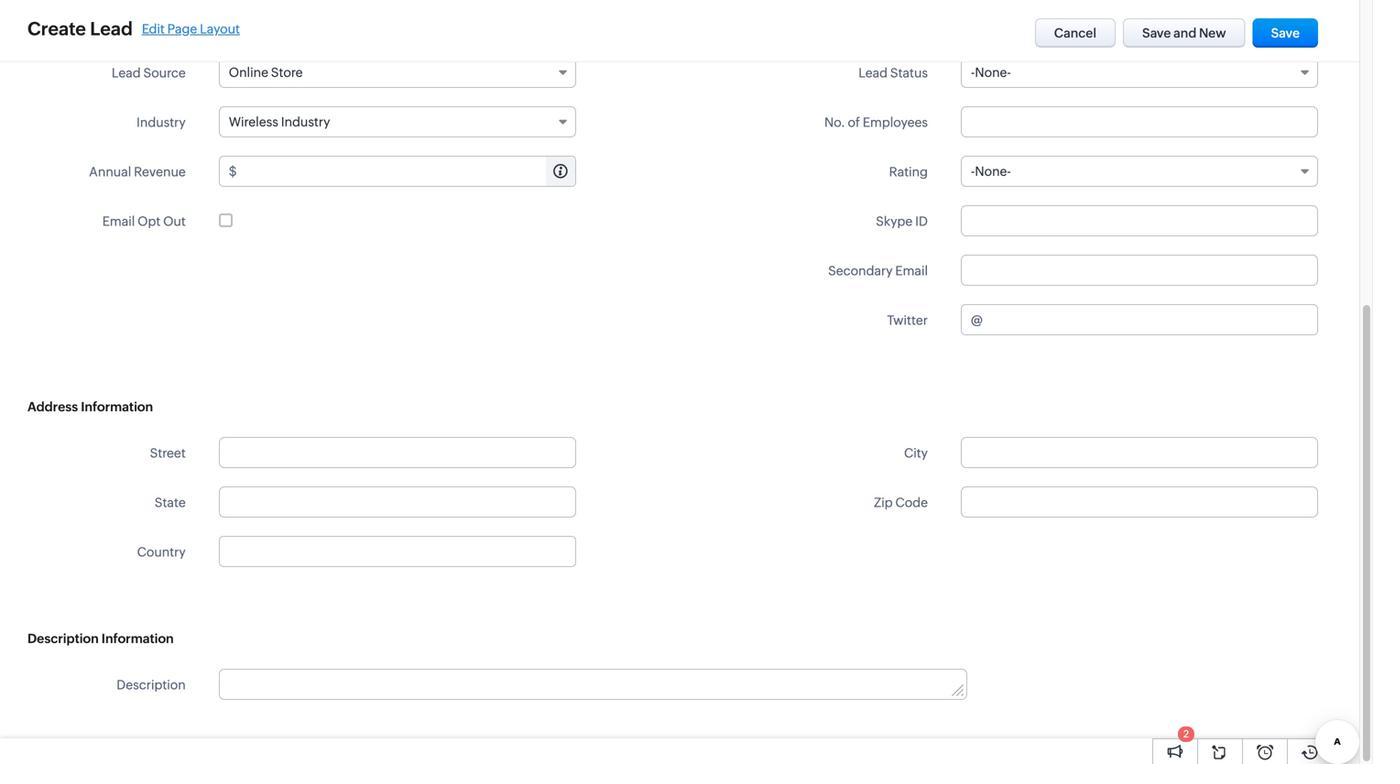 Task type: vqa. For each thing, say whether or not it's contained in the screenshot.
Description to the top
yes



Task type: describe. For each thing, give the bounding box(es) containing it.
no. of employees
[[825, 115, 928, 130]]

none- for lead status
[[976, 65, 1012, 80]]

lead for industry
[[112, 66, 141, 80]]

secondary email
[[829, 264, 928, 278]]

- for rating
[[972, 164, 976, 179]]

lead source
[[112, 66, 186, 80]]

information for address information
[[81, 400, 153, 414]]

zip code
[[874, 495, 928, 510]]

store
[[271, 65, 303, 80]]

description information
[[27, 632, 174, 646]]

annual revenue
[[89, 165, 186, 179]]

revenue
[[134, 165, 186, 179]]

- for lead status
[[972, 65, 976, 80]]

wireless industry
[[229, 115, 330, 129]]

secondary
[[829, 264, 893, 278]]

skype id
[[876, 214, 928, 229]]

mobile
[[145, 16, 186, 31]]

$
[[229, 164, 237, 179]]

address
[[27, 400, 78, 414]]

state
[[155, 495, 186, 510]]

address information
[[27, 400, 153, 414]]

layout
[[200, 22, 240, 36]]

information for description information
[[102, 632, 174, 646]]

employees
[[863, 115, 928, 130]]

save for save and new
[[1143, 26, 1172, 40]]

of
[[848, 115, 861, 130]]

street
[[150, 446, 186, 461]]

2 industry from the left
[[137, 115, 186, 130]]

-none- field for lead status
[[961, 57, 1319, 88]]

edit
[[142, 22, 165, 36]]

rating
[[890, 165, 928, 179]]

city
[[905, 446, 928, 461]]

opt
[[138, 214, 161, 229]]

@
[[972, 313, 983, 327]]

description for description information
[[27, 632, 99, 646]]

id
[[916, 214, 928, 229]]

create
[[27, 18, 86, 39]]

annual
[[89, 165, 131, 179]]

save for save
[[1272, 26, 1301, 40]]

none- for rating
[[976, 164, 1012, 179]]



Task type: locate. For each thing, give the bounding box(es) containing it.
1 industry from the left
[[281, 115, 330, 129]]

1 horizontal spatial save
[[1272, 26, 1301, 40]]

email left opt
[[102, 214, 135, 229]]

0 horizontal spatial save
[[1143, 26, 1172, 40]]

1 vertical spatial description
[[117, 678, 186, 692]]

2 save from the left
[[1272, 26, 1301, 40]]

-none- field for rating
[[961, 156, 1319, 187]]

description for description
[[117, 678, 186, 692]]

zip
[[874, 495, 893, 510]]

skype
[[876, 214, 913, 229]]

create lead edit page layout
[[27, 18, 240, 39]]

lead left edit
[[90, 18, 133, 39]]

0 vertical spatial none-
[[976, 65, 1012, 80]]

-none- right status
[[972, 65, 1012, 80]]

lead for no. of employees
[[859, 66, 888, 80]]

industry right wireless
[[281, 115, 330, 129]]

1 vertical spatial information
[[102, 632, 174, 646]]

save left and
[[1143, 26, 1172, 40]]

none-
[[976, 65, 1012, 80], [976, 164, 1012, 179]]

information
[[81, 400, 153, 414], [102, 632, 174, 646]]

out
[[163, 214, 186, 229]]

0 vertical spatial email
[[102, 214, 135, 229]]

None text field
[[219, 7, 576, 38], [961, 106, 1319, 137], [961, 205, 1319, 236], [986, 305, 1318, 335], [961, 487, 1319, 518], [219, 7, 576, 38], [961, 106, 1319, 137], [961, 205, 1319, 236], [986, 305, 1318, 335], [961, 487, 1319, 518]]

save inside save button
[[1272, 26, 1301, 40]]

lead left status
[[859, 66, 888, 80]]

0 horizontal spatial industry
[[137, 115, 186, 130]]

- right rating
[[972, 164, 976, 179]]

save and new
[[1143, 26, 1227, 40]]

1 save from the left
[[1143, 26, 1172, 40]]

description
[[27, 632, 99, 646], [117, 678, 186, 692]]

1 vertical spatial -none-
[[972, 164, 1012, 179]]

-none-
[[972, 65, 1012, 80], [972, 164, 1012, 179]]

industry
[[281, 115, 330, 129], [137, 115, 186, 130]]

0 vertical spatial -
[[972, 65, 976, 80]]

source
[[143, 66, 186, 80]]

1 horizontal spatial industry
[[281, 115, 330, 129]]

1 none- from the top
[[976, 65, 1012, 80]]

edit page layout link
[[142, 22, 240, 36]]

save button
[[1253, 18, 1319, 48]]

-None- field
[[961, 57, 1319, 88], [961, 156, 1319, 187]]

email
[[102, 214, 135, 229], [896, 264, 928, 278]]

1 horizontal spatial description
[[117, 678, 186, 692]]

information down country
[[102, 632, 174, 646]]

information right address
[[81, 400, 153, 414]]

industry inside field
[[281, 115, 330, 129]]

email up twitter at the top of the page
[[896, 264, 928, 278]]

1 vertical spatial none-
[[976, 164, 1012, 179]]

lead left source
[[112, 66, 141, 80]]

code
[[896, 495, 928, 510]]

cancel
[[1055, 26, 1097, 40]]

online
[[229, 65, 269, 80]]

1 vertical spatial -
[[972, 164, 976, 179]]

-
[[972, 65, 976, 80], [972, 164, 976, 179]]

0 horizontal spatial email
[[102, 214, 135, 229]]

page
[[167, 22, 197, 36]]

wireless
[[229, 115, 279, 129]]

0 horizontal spatial description
[[27, 632, 99, 646]]

and
[[1174, 26, 1197, 40]]

2 - from the top
[[972, 164, 976, 179]]

no.
[[825, 115, 846, 130]]

0 vertical spatial -none- field
[[961, 57, 1319, 88]]

save right new
[[1272, 26, 1301, 40]]

1 -none- from the top
[[972, 65, 1012, 80]]

-none- right rating
[[972, 164, 1012, 179]]

industry up "revenue"
[[137, 115, 186, 130]]

email opt out
[[102, 214, 186, 229]]

1 - from the top
[[972, 65, 976, 80]]

-none- for lead status
[[972, 65, 1012, 80]]

Wireless Industry field
[[219, 106, 576, 137]]

2 -none- field from the top
[[961, 156, 1319, 187]]

1 vertical spatial email
[[896, 264, 928, 278]]

1 -none- field from the top
[[961, 57, 1319, 88]]

save and new button
[[1124, 18, 1246, 48]]

twitter
[[888, 313, 928, 328]]

None text field
[[961, 7, 1319, 38], [240, 157, 575, 186], [961, 255, 1319, 286], [219, 437, 576, 468], [961, 437, 1319, 468], [219, 487, 576, 518], [220, 537, 575, 566], [220, 670, 967, 699], [961, 7, 1319, 38], [240, 157, 575, 186], [961, 255, 1319, 286], [219, 437, 576, 468], [961, 437, 1319, 468], [219, 487, 576, 518], [220, 537, 575, 566], [220, 670, 967, 699]]

Online Store field
[[219, 57, 576, 88]]

- right status
[[972, 65, 976, 80]]

country
[[137, 545, 186, 560]]

online store
[[229, 65, 303, 80]]

none- right rating
[[976, 164, 1012, 179]]

1 horizontal spatial email
[[896, 264, 928, 278]]

2
[[1184, 729, 1190, 740]]

0 vertical spatial information
[[81, 400, 153, 414]]

status
[[891, 66, 928, 80]]

1 vertical spatial -none- field
[[961, 156, 1319, 187]]

-none- for rating
[[972, 164, 1012, 179]]

none- right status
[[976, 65, 1012, 80]]

save inside save and new button
[[1143, 26, 1172, 40]]

cancel button
[[1035, 18, 1116, 48]]

lead
[[90, 18, 133, 39], [112, 66, 141, 80], [859, 66, 888, 80]]

0 vertical spatial description
[[27, 632, 99, 646]]

lead status
[[859, 66, 928, 80]]

None field
[[220, 537, 575, 566]]

save
[[1143, 26, 1172, 40], [1272, 26, 1301, 40]]

new
[[1200, 26, 1227, 40]]

0 vertical spatial -none-
[[972, 65, 1012, 80]]

2 none- from the top
[[976, 164, 1012, 179]]

2 -none- from the top
[[972, 164, 1012, 179]]



